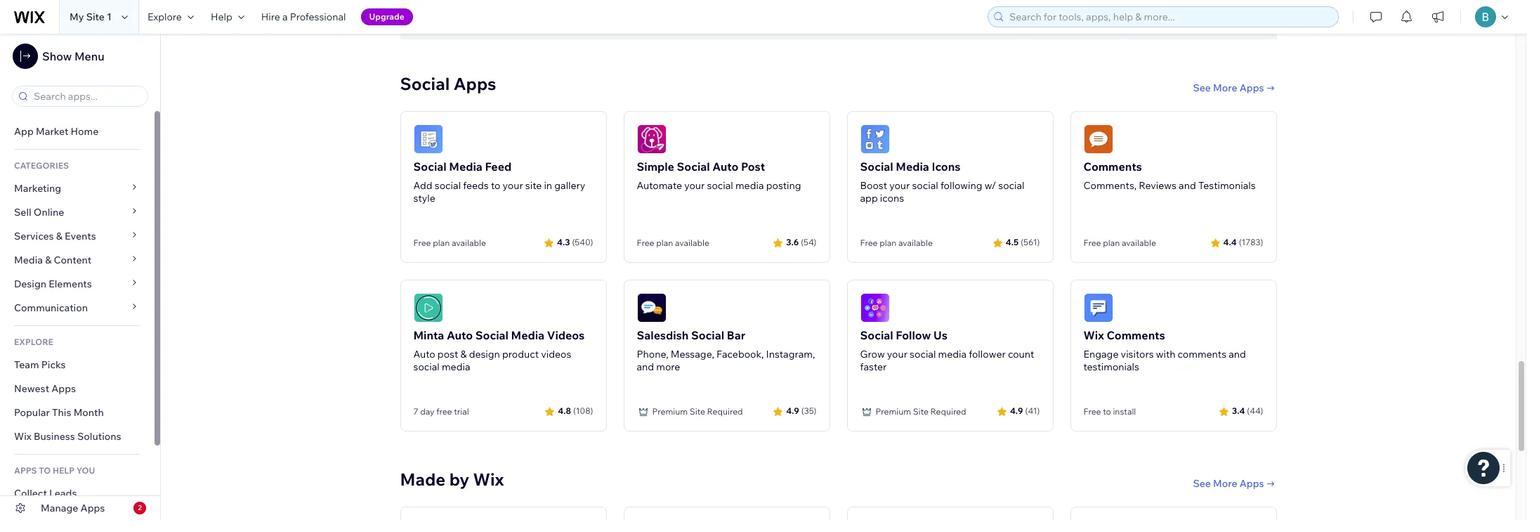 Task type: locate. For each thing, give the bounding box(es) containing it.
4 plan from the left
[[1104, 237, 1120, 248]]

wix inside wix business solutions link
[[14, 430, 32, 443]]

comments inside comments comments, reviews and testimonials
[[1084, 159, 1143, 173]]

(35)
[[802, 406, 817, 416]]

free down 'style'
[[414, 237, 431, 248]]

1 see more apps button from the top
[[1194, 81, 1277, 94]]

social
[[400, 73, 450, 94], [414, 159, 447, 173], [677, 159, 710, 173], [861, 159, 894, 173], [476, 328, 509, 342], [692, 328, 725, 342], [861, 328, 894, 342]]

social media icons logo image
[[861, 124, 890, 154]]

free left "install"
[[1084, 406, 1102, 417]]

3.4 (44)
[[1233, 406, 1264, 416]]

free down automate
[[637, 237, 655, 248]]

social down minta
[[414, 360, 440, 373]]

app market home link
[[0, 119, 155, 143]]

2
[[138, 503, 142, 512]]

2 see more apps from the top
[[1194, 477, 1265, 490]]

free plan available down comments,
[[1084, 237, 1157, 248]]

3 available from the left
[[899, 237, 933, 248]]

plan down comments,
[[1104, 237, 1120, 248]]

2 required from the left
[[931, 406, 967, 417]]

(540)
[[572, 237, 594, 247]]

available for feed
[[452, 237, 486, 248]]

site down message,
[[690, 406, 706, 417]]

4.4
[[1224, 237, 1237, 247]]

(41)
[[1026, 406, 1041, 416]]

see for made by wix
[[1194, 477, 1212, 490]]

simple social auto post automate your social media posting
[[637, 159, 802, 192]]

media
[[736, 179, 764, 192], [939, 348, 967, 360], [442, 360, 471, 373]]

media inside minta auto social media videos auto post & design product videos social media
[[442, 360, 471, 373]]

events
[[65, 230, 96, 242]]

1 vertical spatial to
[[1104, 406, 1112, 417]]

minta auto social media videos logo image
[[414, 293, 443, 322]]

1 premium site required from the left
[[653, 406, 743, 417]]

free down app
[[861, 237, 878, 248]]

free down comments,
[[1084, 237, 1102, 248]]

marketing link
[[0, 176, 155, 200]]

0 horizontal spatial wix
[[14, 430, 32, 443]]

4 available from the left
[[1122, 237, 1157, 248]]

1 horizontal spatial premium site required
[[876, 406, 967, 417]]

to
[[491, 179, 501, 192], [1104, 406, 1112, 417]]

help
[[211, 11, 232, 23]]

engage
[[1084, 348, 1119, 360]]

0 vertical spatial comments
[[1084, 159, 1143, 173]]

4.9
[[787, 406, 800, 416], [1011, 406, 1024, 416]]

grow
[[861, 348, 885, 360]]

see more apps
[[1194, 81, 1265, 94], [1194, 477, 1265, 490]]

your inside social media icons boost your social following w/ social app icons
[[890, 179, 910, 192]]

2 plan from the left
[[657, 237, 673, 248]]

1 horizontal spatial media
[[736, 179, 764, 192]]

premium down more
[[653, 406, 688, 417]]

wix down popular
[[14, 430, 32, 443]]

social right simple on the left top of the page
[[677, 159, 710, 173]]

1 horizontal spatial 4.9
[[1011, 406, 1024, 416]]

0 horizontal spatial site
[[86, 11, 105, 23]]

sidebar element
[[0, 34, 161, 520]]

media left 'icons'
[[896, 159, 930, 173]]

required down social follow us grow your social media follower count faster
[[931, 406, 967, 417]]

boost
[[861, 179, 888, 192]]

(561)
[[1021, 237, 1041, 247]]

& left events
[[56, 230, 62, 242]]

2 vertical spatial wix
[[473, 469, 504, 490]]

social inside minta auto social media videos auto post & design product videos social media
[[476, 328, 509, 342]]

1 horizontal spatial premium
[[876, 406, 912, 417]]

media down minta
[[442, 360, 471, 373]]

0 horizontal spatial and
[[637, 360, 654, 373]]

4.9 left "(35)"
[[787, 406, 800, 416]]

you
[[76, 465, 95, 476]]

0 horizontal spatial premium
[[653, 406, 688, 417]]

&
[[56, 230, 62, 242], [45, 254, 52, 266], [461, 348, 467, 360]]

1 horizontal spatial wix
[[473, 469, 504, 490]]

0 vertical spatial auto
[[713, 159, 739, 173]]

plan down automate
[[657, 237, 673, 248]]

simple
[[637, 159, 675, 173]]

free for wix comments
[[1084, 406, 1102, 417]]

site left 1
[[86, 11, 105, 23]]

social up the add
[[414, 159, 447, 173]]

media inside sidebar element
[[14, 254, 43, 266]]

media down us
[[939, 348, 967, 360]]

1 vertical spatial see more apps button
[[1194, 477, 1277, 490]]

count
[[1008, 348, 1035, 360]]

apps
[[454, 73, 496, 94], [1240, 81, 1265, 94], [51, 382, 76, 395], [1240, 477, 1265, 490], [81, 502, 105, 514]]

social down 'icons'
[[913, 179, 939, 192]]

more for made by wix
[[1214, 477, 1238, 490]]

hire a professional
[[261, 11, 346, 23]]

your inside simple social auto post automate your social media posting
[[685, 179, 705, 192]]

services & events link
[[0, 224, 155, 248]]

videos
[[547, 328, 585, 342]]

0 horizontal spatial 4.9
[[787, 406, 800, 416]]

& inside minta auto social media videos auto post & design product videos social media
[[461, 348, 467, 360]]

plan for social media icons
[[880, 237, 897, 248]]

your right grow
[[887, 348, 908, 360]]

collect leads
[[14, 487, 77, 500]]

2 horizontal spatial site
[[913, 406, 929, 417]]

and left more
[[637, 360, 654, 373]]

available for auto
[[675, 237, 710, 248]]

premium down faster at the right bottom
[[876, 406, 912, 417]]

salesdish social bar logo image
[[637, 293, 667, 322]]

0 horizontal spatial to
[[491, 179, 501, 192]]

your
[[503, 179, 523, 192], [685, 179, 705, 192], [890, 179, 910, 192], [887, 348, 908, 360]]

1 see more apps from the top
[[1194, 81, 1265, 94]]

videos
[[541, 348, 572, 360]]

more
[[1214, 81, 1238, 94], [1214, 477, 1238, 490]]

a
[[282, 11, 288, 23]]

premium site required down more
[[653, 406, 743, 417]]

services
[[14, 230, 54, 242]]

your right automate
[[685, 179, 705, 192]]

1 premium from the left
[[653, 406, 688, 417]]

1 more from the top
[[1214, 81, 1238, 94]]

0 vertical spatial &
[[56, 230, 62, 242]]

to left "install"
[[1104, 406, 1112, 417]]

1 horizontal spatial auto
[[447, 328, 473, 342]]

free plan available down icons
[[861, 237, 933, 248]]

media inside simple social auto post automate your social media posting
[[736, 179, 764, 192]]

1 available from the left
[[452, 237, 486, 248]]

free plan available down 'style'
[[414, 237, 486, 248]]

professional
[[290, 11, 346, 23]]

newest
[[14, 382, 49, 395]]

app
[[861, 192, 878, 204]]

2 horizontal spatial &
[[461, 348, 467, 360]]

plan down icons
[[880, 237, 897, 248]]

social up grow
[[861, 328, 894, 342]]

media down post
[[736, 179, 764, 192]]

1 horizontal spatial required
[[931, 406, 967, 417]]

4.9 for salesdish social bar
[[787, 406, 800, 416]]

auto down minta
[[414, 348, 436, 360]]

social up boost
[[861, 159, 894, 173]]

1 vertical spatial comments
[[1107, 328, 1166, 342]]

0 vertical spatial more
[[1214, 81, 1238, 94]]

plan for social media feed
[[433, 237, 450, 248]]

social right automate
[[707, 179, 734, 192]]

see more apps button for social apps
[[1194, 81, 1277, 94]]

1 free plan available from the left
[[414, 237, 486, 248]]

wix business solutions link
[[0, 424, 155, 448]]

2 horizontal spatial auto
[[713, 159, 739, 173]]

2 premium from the left
[[876, 406, 912, 417]]

wix inside the wix comments engage visitors with comments and testimonials
[[1084, 328, 1105, 342]]

month
[[74, 406, 104, 419]]

1 vertical spatial wix
[[14, 430, 32, 443]]

to down feed
[[491, 179, 501, 192]]

install
[[1114, 406, 1137, 417]]

media up design
[[14, 254, 43, 266]]

comments up comments,
[[1084, 159, 1143, 173]]

required for us
[[931, 406, 967, 417]]

0 vertical spatial to
[[491, 179, 501, 192]]

required
[[707, 406, 743, 417], [931, 406, 967, 417]]

1 plan from the left
[[433, 237, 450, 248]]

available down reviews
[[1122, 237, 1157, 248]]

plan down 'style'
[[433, 237, 450, 248]]

your right boost
[[890, 179, 910, 192]]

3 free plan available from the left
[[861, 237, 933, 248]]

see
[[1194, 81, 1212, 94], [1194, 477, 1212, 490]]

0 horizontal spatial premium site required
[[653, 406, 743, 417]]

social
[[435, 179, 461, 192], [707, 179, 734, 192], [913, 179, 939, 192], [999, 179, 1025, 192], [910, 348, 936, 360], [414, 360, 440, 373]]

social inside simple social auto post automate your social media posting
[[707, 179, 734, 192]]

see for social apps
[[1194, 81, 1212, 94]]

by
[[450, 469, 470, 490]]

2 vertical spatial auto
[[414, 348, 436, 360]]

2 see more apps button from the top
[[1194, 477, 1277, 490]]

comments up visitors
[[1107, 328, 1166, 342]]

design elements
[[14, 278, 92, 290]]

media inside social media feed add social feeds to your site in gallery style
[[449, 159, 483, 173]]

0 horizontal spatial auto
[[414, 348, 436, 360]]

available down automate
[[675, 237, 710, 248]]

social inside social media icons boost your social following w/ social app icons
[[861, 159, 894, 173]]

free
[[414, 237, 431, 248], [637, 237, 655, 248], [861, 237, 878, 248], [1084, 237, 1102, 248], [1084, 406, 1102, 417]]

4.8
[[558, 406, 571, 416]]

social inside simple social auto post automate your social media posting
[[677, 159, 710, 173]]

0 vertical spatial see
[[1194, 81, 1212, 94]]

& for events
[[56, 230, 62, 242]]

free plan available down automate
[[637, 237, 710, 248]]

2 more from the top
[[1214, 477, 1238, 490]]

site down social follow us grow your social media follower count faster
[[913, 406, 929, 417]]

1 horizontal spatial and
[[1179, 179, 1197, 192]]

1 required from the left
[[707, 406, 743, 417]]

2 horizontal spatial and
[[1229, 348, 1247, 360]]

0 horizontal spatial required
[[707, 406, 743, 417]]

free to install
[[1084, 406, 1137, 417]]

social inside social follow us grow your social media follower count faster
[[861, 328, 894, 342]]

media up 'feeds'
[[449, 159, 483, 173]]

& left content
[[45, 254, 52, 266]]

plan
[[433, 237, 450, 248], [657, 237, 673, 248], [880, 237, 897, 248], [1104, 237, 1120, 248]]

4.3
[[557, 237, 570, 247]]

1 vertical spatial more
[[1214, 477, 1238, 490]]

apps to help you
[[14, 465, 95, 476]]

collect leads link
[[0, 481, 155, 505]]

1 vertical spatial &
[[45, 254, 52, 266]]

testimonials
[[1084, 360, 1140, 373]]

2 4.9 from the left
[[1011, 406, 1024, 416]]

free plan available for and
[[1084, 237, 1157, 248]]

premium site required for social
[[653, 406, 743, 417]]

and right reviews
[[1179, 179, 1197, 192]]

(44)
[[1248, 406, 1264, 416]]

social media feed logo image
[[414, 124, 443, 154]]

1 vertical spatial see
[[1194, 477, 1212, 490]]

auto left post
[[713, 159, 739, 173]]

1 horizontal spatial site
[[690, 406, 706, 417]]

media
[[449, 159, 483, 173], [896, 159, 930, 173], [14, 254, 43, 266], [511, 328, 545, 342]]

available down icons
[[899, 237, 933, 248]]

and inside the wix comments engage visitors with comments and testimonials
[[1229, 348, 1247, 360]]

design
[[14, 278, 46, 290]]

home
[[71, 125, 99, 138]]

0 horizontal spatial media
[[442, 360, 471, 373]]

available
[[452, 237, 486, 248], [675, 237, 710, 248], [899, 237, 933, 248], [1122, 237, 1157, 248]]

wix for business
[[14, 430, 32, 443]]

0 vertical spatial see more apps button
[[1194, 81, 1277, 94]]

made by wix
[[400, 469, 504, 490]]

day
[[420, 406, 435, 417]]

and
[[1179, 179, 1197, 192], [1229, 348, 1247, 360], [637, 360, 654, 373]]

apps for manage apps
[[81, 502, 105, 514]]

0 vertical spatial see more apps
[[1194, 81, 1265, 94]]

4 free plan available from the left
[[1084, 237, 1157, 248]]

salesdish
[[637, 328, 689, 342]]

collect
[[14, 487, 47, 500]]

manage apps
[[41, 502, 105, 514]]

site for social follow us
[[913, 406, 929, 417]]

premium for social
[[876, 406, 912, 417]]

following
[[941, 179, 983, 192]]

see more apps button
[[1194, 81, 1277, 94], [1194, 477, 1277, 490]]

1 vertical spatial see more apps
[[1194, 477, 1265, 490]]

comments,
[[1084, 179, 1137, 192]]

0 horizontal spatial &
[[45, 254, 52, 266]]

upgrade button
[[361, 8, 413, 25]]

available down 'feeds'
[[452, 237, 486, 248]]

social up message,
[[692, 328, 725, 342]]

apps for social apps
[[454, 73, 496, 94]]

required down facebook,
[[707, 406, 743, 417]]

3 plan from the left
[[880, 237, 897, 248]]

2 available from the left
[[675, 237, 710, 248]]

and right "comments"
[[1229, 348, 1247, 360]]

& right post
[[461, 348, 467, 360]]

media up product
[[511, 328, 545, 342]]

communication link
[[0, 296, 155, 320]]

2 horizontal spatial media
[[939, 348, 967, 360]]

social follow us logo image
[[861, 293, 890, 322]]

2 vertical spatial &
[[461, 348, 467, 360]]

wix up engage
[[1084, 328, 1105, 342]]

4.9 left (41)
[[1011, 406, 1024, 416]]

2 free plan available from the left
[[637, 237, 710, 248]]

your left site at the left top of page
[[503, 179, 523, 192]]

wix right by
[[473, 469, 504, 490]]

1 horizontal spatial &
[[56, 230, 62, 242]]

post
[[742, 159, 766, 173]]

auto up post
[[447, 328, 473, 342]]

1 see from the top
[[1194, 81, 1212, 94]]

help button
[[202, 0, 253, 34]]

social down follow
[[910, 348, 936, 360]]

2 horizontal spatial wix
[[1084, 328, 1105, 342]]

social up social media feed logo
[[400, 73, 450, 94]]

menu
[[74, 49, 104, 63]]

plan for simple social auto post
[[657, 237, 673, 248]]

comments inside the wix comments engage visitors with comments and testimonials
[[1107, 328, 1166, 342]]

this
[[52, 406, 71, 419]]

2 see from the top
[[1194, 477, 1212, 490]]

site
[[526, 179, 542, 192]]

in
[[544, 179, 552, 192]]

comments
[[1084, 159, 1143, 173], [1107, 328, 1166, 342]]

to inside social media feed add social feeds to your site in gallery style
[[491, 179, 501, 192]]

social inside social follow us grow your social media follower count faster
[[910, 348, 936, 360]]

& for content
[[45, 254, 52, 266]]

bar
[[727, 328, 746, 342]]

social up design
[[476, 328, 509, 342]]

premium site required down faster at the right bottom
[[876, 406, 967, 417]]

team picks link
[[0, 353, 155, 377]]

7 day free trial
[[414, 406, 469, 417]]

0 vertical spatial wix
[[1084, 328, 1105, 342]]

1 4.9 from the left
[[787, 406, 800, 416]]

2 premium site required from the left
[[876, 406, 967, 417]]

social right the add
[[435, 179, 461, 192]]



Task type: vqa. For each thing, say whether or not it's contained in the screenshot.
the $ 16 /mo
no



Task type: describe. For each thing, give the bounding box(es) containing it.
(54)
[[801, 237, 817, 247]]

made
[[400, 469, 446, 490]]

media & content link
[[0, 248, 155, 272]]

posting
[[767, 179, 802, 192]]

online
[[34, 206, 64, 219]]

explore
[[14, 337, 53, 347]]

3.4
[[1233, 406, 1246, 416]]

my
[[70, 11, 84, 23]]

popular this month
[[14, 406, 104, 419]]

4.8 (108)
[[558, 406, 594, 416]]

solutions
[[77, 430, 121, 443]]

social inside social media feed add social feeds to your site in gallery style
[[414, 159, 447, 173]]

social follow us grow your social media follower count faster
[[861, 328, 1035, 373]]

4.4 (1783)
[[1224, 237, 1264, 247]]

plan for comments
[[1104, 237, 1120, 248]]

popular this month link
[[0, 401, 155, 424]]

premium site required for follow
[[876, 406, 967, 417]]

design elements link
[[0, 272, 155, 296]]

see more apps button for made by wix
[[1194, 477, 1277, 490]]

auto inside simple social auto post automate your social media posting
[[713, 159, 739, 173]]

newest apps
[[14, 382, 76, 395]]

site for salesdish social bar
[[690, 406, 706, 417]]

social inside social media feed add social feeds to your site in gallery style
[[435, 179, 461, 192]]

hire a professional link
[[253, 0, 355, 34]]

instagram,
[[766, 348, 816, 360]]

sell online link
[[0, 200, 155, 224]]

free for comments
[[1084, 237, 1102, 248]]

gallery
[[555, 179, 586, 192]]

available for reviews
[[1122, 237, 1157, 248]]

more for social apps
[[1214, 81, 1238, 94]]

4.9 (35)
[[787, 406, 817, 416]]

1
[[107, 11, 112, 23]]

feed
[[485, 159, 512, 173]]

with
[[1157, 348, 1176, 360]]

show
[[42, 49, 72, 63]]

services & events
[[14, 230, 96, 242]]

see more apps for social apps
[[1194, 81, 1265, 94]]

4.5 (561)
[[1006, 237, 1041, 247]]

apps
[[14, 465, 37, 476]]

automate
[[637, 179, 682, 192]]

4.9 for social follow us
[[1011, 406, 1024, 416]]

categories
[[14, 160, 69, 171]]

premium for salesdish
[[653, 406, 688, 417]]

content
[[54, 254, 92, 266]]

post
[[438, 348, 458, 360]]

see more apps for made by wix
[[1194, 477, 1265, 490]]

Search apps... field
[[30, 86, 143, 106]]

elements
[[49, 278, 92, 290]]

social inside salesdish social bar phone, message, facebook, instagram, and more
[[692, 328, 725, 342]]

wix for comments
[[1084, 328, 1105, 342]]

minta auto social media videos auto post & design product videos social media
[[414, 328, 585, 373]]

your inside social media feed add social feeds to your site in gallery style
[[503, 179, 523, 192]]

market
[[36, 125, 68, 138]]

comments comments, reviews and testimonials
[[1084, 159, 1256, 192]]

(108)
[[573, 406, 594, 416]]

and inside comments comments, reviews and testimonials
[[1179, 179, 1197, 192]]

my site 1
[[70, 11, 112, 23]]

social inside minta auto social media videos auto post & design product videos social media
[[414, 360, 440, 373]]

free
[[437, 406, 452, 417]]

help
[[53, 465, 75, 476]]

social media icons boost your social following w/ social app icons
[[861, 159, 1025, 204]]

free for simple social auto post
[[637, 237, 655, 248]]

phone,
[[637, 348, 669, 360]]

3.6
[[787, 237, 799, 247]]

salesdish social bar phone, message, facebook, instagram, and more
[[637, 328, 816, 373]]

7
[[414, 406, 419, 417]]

design
[[469, 348, 500, 360]]

sell
[[14, 206, 31, 219]]

your inside social follow us grow your social media follower count faster
[[887, 348, 908, 360]]

1 vertical spatial auto
[[447, 328, 473, 342]]

free plan available for post
[[637, 237, 710, 248]]

media inside social follow us grow your social media follower count faster
[[939, 348, 967, 360]]

simple social auto post logo image
[[637, 124, 667, 154]]

1 horizontal spatial to
[[1104, 406, 1112, 417]]

media inside minta auto social media videos auto post & design product videos social media
[[511, 328, 545, 342]]

communication
[[14, 302, 90, 314]]

media inside social media icons boost your social following w/ social app icons
[[896, 159, 930, 173]]

w/
[[985, 179, 997, 192]]

wix comments logo image
[[1084, 293, 1114, 322]]

free plan available for add
[[414, 237, 486, 248]]

icons
[[880, 192, 905, 204]]

free plan available for boost
[[861, 237, 933, 248]]

apps for newest apps
[[51, 382, 76, 395]]

media & content
[[14, 254, 92, 266]]

comments
[[1178, 348, 1227, 360]]

comments logo image
[[1084, 124, 1114, 154]]

free for social media feed
[[414, 237, 431, 248]]

manage
[[41, 502, 78, 514]]

social right w/
[[999, 179, 1025, 192]]

required for bar
[[707, 406, 743, 417]]

app
[[14, 125, 34, 138]]

more
[[657, 360, 681, 373]]

show menu
[[42, 49, 104, 63]]

social media feed add social feeds to your site in gallery style
[[414, 159, 586, 204]]

visitors
[[1121, 348, 1154, 360]]

testimonials
[[1199, 179, 1256, 192]]

Search for tools, apps, help & more... field
[[1006, 7, 1335, 27]]

available for icons
[[899, 237, 933, 248]]

hire
[[261, 11, 280, 23]]

and inside salesdish social bar phone, message, facebook, instagram, and more
[[637, 360, 654, 373]]

team picks
[[14, 358, 66, 371]]

marketing
[[14, 182, 61, 195]]

us
[[934, 328, 948, 342]]

free for social media icons
[[861, 237, 878, 248]]



